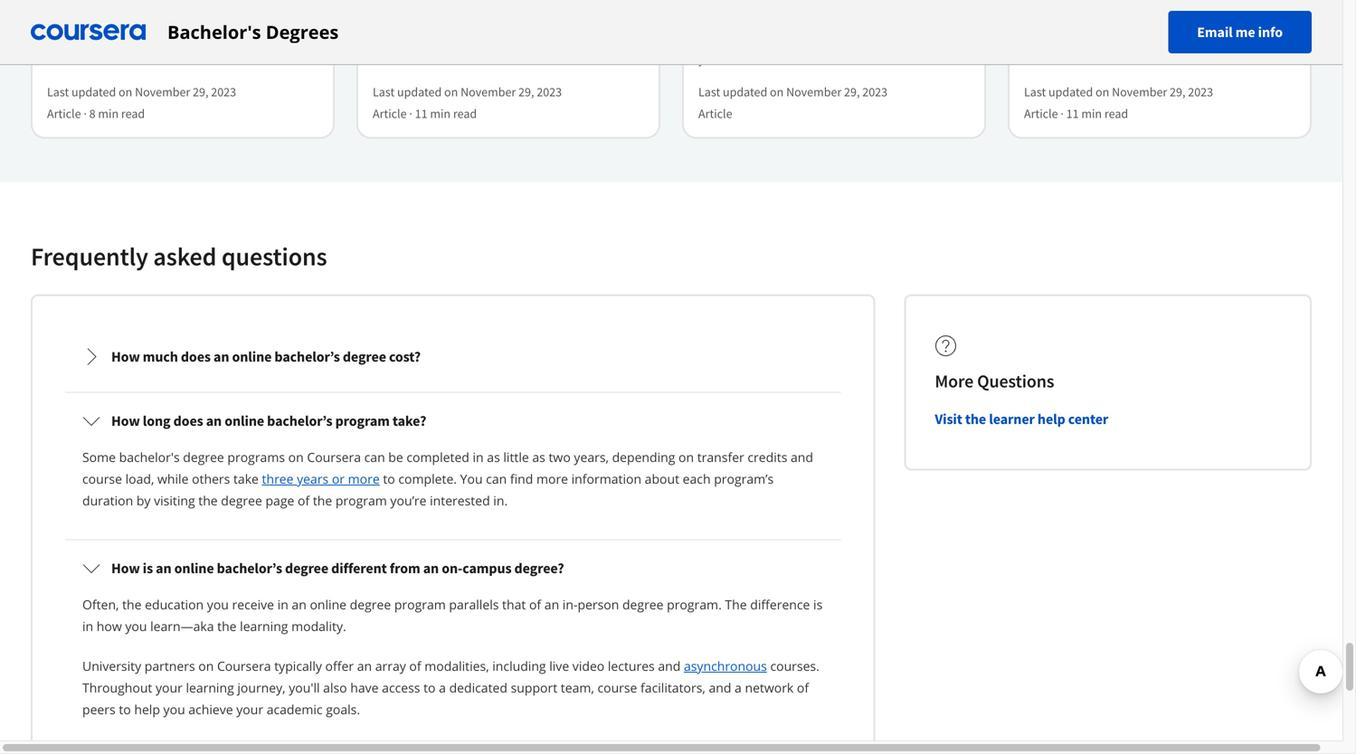 Task type: locate. For each thing, give the bounding box(es) containing it.
1 vertical spatial bachelor's
[[267, 412, 332, 430]]

3 updated from the left
[[723, 84, 767, 100]]

last inside the last updated on november 29, 2023 article · 8 min read
[[47, 84, 69, 100]]

4 last from the left
[[1024, 84, 1046, 100]]

the
[[965, 410, 986, 428], [198, 492, 218, 509], [313, 492, 332, 509], [122, 596, 142, 613], [217, 618, 237, 635]]

0 horizontal spatial you
[[125, 618, 147, 635]]

0 vertical spatial learning
[[240, 618, 288, 635]]

is right difference
[[813, 596, 823, 613]]

bachelor's inside dropdown button
[[267, 412, 332, 430]]

an right much
[[213, 348, 229, 366]]

0 horizontal spatial and
[[658, 658, 681, 675]]

visit
[[935, 410, 962, 428]]

of down years
[[298, 492, 310, 509]]

years,
[[574, 449, 609, 466]]

program inside "how long does an online bachelor's program take?" dropdown button
[[335, 412, 390, 430]]

often, the education you receive in an online degree program parallels that of an in-person degree program. the difference is in how you learn—aka the learning modality.
[[82, 596, 823, 635]]

to down throughout
[[119, 701, 131, 718]]

you for your
[[163, 701, 185, 718]]

your down journey,
[[236, 701, 263, 718]]

0 vertical spatial is
[[143, 560, 153, 578]]

3 2023 from the left
[[862, 84, 888, 100]]

1 how from the top
[[111, 348, 140, 366]]

live
[[549, 658, 569, 675]]

0 vertical spatial how
[[111, 348, 140, 366]]

university
[[82, 658, 141, 675]]

does right long
[[173, 412, 203, 430]]

help left center
[[1038, 410, 1065, 428]]

online up modality.
[[310, 596, 347, 613]]

2 read from the left
[[453, 105, 477, 122]]

me
[[1236, 23, 1255, 41]]

online up programs
[[225, 412, 264, 430]]

coursera image
[[31, 18, 146, 47]]

network
[[745, 679, 794, 697]]

online up education
[[174, 560, 214, 578]]

learning inside often, the education you receive in an online degree program parallels that of an in-person degree program. the difference is in how you learn—aka the learning modality.
[[240, 618, 288, 635]]

is
[[143, 560, 153, 578], [813, 596, 823, 613]]

to down university partners on coursera typically offer an array of modalities, including live video lectures and asynchronous
[[423, 679, 436, 697]]

questions
[[222, 241, 327, 272]]

person
[[578, 596, 619, 613]]

and right "credits"
[[791, 449, 813, 466]]

2 updated from the left
[[397, 84, 442, 100]]

0 horizontal spatial can
[[364, 449, 385, 466]]

1 horizontal spatial to
[[383, 470, 395, 488]]

programs
[[227, 449, 285, 466]]

1 vertical spatial you
[[125, 618, 147, 635]]

how for how is an online bachelor's degree different from an on-campus degree?
[[111, 560, 140, 578]]

0 vertical spatial you
[[207, 596, 229, 613]]

2 vertical spatial program
[[394, 596, 446, 613]]

coursera up the or
[[307, 449, 361, 466]]

you right how
[[125, 618, 147, 635]]

throughout
[[82, 679, 152, 697]]

or
[[332, 470, 345, 488]]

program.
[[667, 596, 722, 613]]

is inside often, the education you receive in an online degree program parallels that of an in-person degree program. the difference is in how you learn—aka the learning modality.
[[813, 596, 823, 613]]

a down modalities,
[[439, 679, 446, 697]]

program down the from
[[394, 596, 446, 613]]

transfer
[[697, 449, 744, 466]]

does inside dropdown button
[[181, 348, 211, 366]]

last updated on november 29, 2023 article · 8 min read
[[47, 84, 236, 122]]

3 how from the top
[[111, 560, 140, 578]]

can inside some bachelor's degree programs on coursera can be completed in as little as two years, depending on transfer credits and course load, while others take
[[364, 449, 385, 466]]

course
[[82, 470, 122, 488], [597, 679, 637, 697]]

about
[[645, 470, 679, 488]]

to inside to complete. you can find more information about each program's duration by visiting the degree page of the program you're interested in.
[[383, 470, 395, 488]]

course down some
[[82, 470, 122, 488]]

bachelor's degrees
[[167, 19, 339, 44]]

access
[[382, 679, 420, 697]]

difference
[[750, 596, 810, 613]]

2 horizontal spatial in
[[473, 449, 484, 466]]

1 updated from the left
[[71, 84, 116, 100]]

3 article from the left
[[698, 105, 732, 122]]

in left how
[[82, 618, 93, 635]]

1 horizontal spatial is
[[813, 596, 823, 613]]

online inside dropdown button
[[225, 412, 264, 430]]

of inside often, the education you receive in an online degree program parallels that of an in-person degree program. the difference is in how you learn—aka the learning modality.
[[529, 596, 541, 613]]

can
[[364, 449, 385, 466], [486, 470, 507, 488]]

1 29, from the left
[[193, 84, 208, 100]]

1 2023 from the left
[[211, 84, 236, 100]]

november inside the last updated on november 29, 2023 article · 8 min read
[[135, 84, 190, 100]]

course inside some bachelor's degree programs on coursera can be completed in as little as two years, depending on transfer credits and course load, while others take
[[82, 470, 122, 488]]

1 horizontal spatial a
[[735, 679, 742, 697]]

program left take?
[[335, 412, 390, 430]]

much
[[143, 348, 178, 366]]

bachelor's
[[167, 19, 261, 44]]

0 vertical spatial course
[[82, 470, 122, 488]]

degree down take
[[221, 492, 262, 509]]

center
[[1068, 410, 1108, 428]]

1 vertical spatial how
[[111, 412, 140, 430]]

0 horizontal spatial your
[[156, 679, 183, 697]]

learning up the achieve
[[186, 679, 234, 697]]

you for education
[[125, 618, 147, 635]]

an up modality.
[[292, 596, 307, 613]]

2 29, from the left
[[518, 84, 534, 100]]

1 vertical spatial to
[[423, 679, 436, 697]]

1 horizontal spatial and
[[709, 679, 731, 697]]

duration
[[82, 492, 133, 509]]

visiting
[[154, 492, 195, 509]]

bachelor's up receive
[[217, 560, 282, 578]]

1 last from the left
[[47, 84, 69, 100]]

you left the achieve
[[163, 701, 185, 718]]

article inside the last updated on november 29, 2023 article · 8 min read
[[47, 105, 81, 122]]

2 horizontal spatial you
[[207, 596, 229, 613]]

can left be
[[364, 449, 385, 466]]

1 vertical spatial help
[[134, 701, 160, 718]]

2 11 from the left
[[1066, 105, 1079, 122]]

does for long
[[173, 412, 203, 430]]

0 vertical spatial bachelor's
[[275, 348, 340, 366]]

does for much
[[181, 348, 211, 366]]

from
[[390, 560, 420, 578]]

the down receive
[[217, 618, 237, 635]]

the down "others" in the bottom left of the page
[[198, 492, 218, 509]]

completed
[[407, 449, 469, 466]]

1 vertical spatial coursera
[[217, 658, 271, 675]]

1 horizontal spatial you
[[163, 701, 185, 718]]

1 article from the left
[[47, 105, 81, 122]]

more down 'two'
[[536, 470, 568, 488]]

1 vertical spatial learning
[[186, 679, 234, 697]]

how left much
[[111, 348, 140, 366]]

last
[[47, 84, 69, 100], [373, 84, 395, 100], [698, 84, 720, 100], [1024, 84, 1046, 100]]

help
[[1038, 410, 1065, 428], [134, 701, 160, 718]]

1 horizontal spatial can
[[486, 470, 507, 488]]

lectures
[[608, 658, 655, 675]]

you inside the courses. throughout your learning journey, you'll also have access to a dedicated support team, course facilitators, and a network of peers to help you achieve your academic goals.
[[163, 701, 185, 718]]

learning
[[240, 618, 288, 635], [186, 679, 234, 697]]

program inside to complete. you can find more information about each program's duration by visiting the degree page of the program you're interested in.
[[335, 492, 387, 509]]

online
[[232, 348, 272, 366], [225, 412, 264, 430], [174, 560, 214, 578], [310, 596, 347, 613]]

1 horizontal spatial as
[[532, 449, 545, 466]]

0 horizontal spatial read
[[121, 105, 145, 122]]

1 horizontal spatial read
[[453, 105, 477, 122]]

1 min from the left
[[98, 105, 119, 122]]

while
[[157, 470, 189, 488]]

degree left different at bottom
[[285, 560, 328, 578]]

how up 'often,'
[[111, 560, 140, 578]]

29, inside last updated on november 29, 2023 article
[[844, 84, 860, 100]]

4 november from the left
[[1112, 84, 1167, 100]]

is up education
[[143, 560, 153, 578]]

collapsed list
[[62, 325, 844, 753]]

and down asynchronous
[[709, 679, 731, 697]]

3 november from the left
[[786, 84, 842, 100]]

can up in. at the left of page
[[486, 470, 507, 488]]

your down partners
[[156, 679, 183, 697]]

the right 'often,'
[[122, 596, 142, 613]]

coursera up journey,
[[217, 658, 271, 675]]

1 horizontal spatial course
[[597, 679, 637, 697]]

how inside dropdown button
[[111, 412, 140, 430]]

1 vertical spatial does
[[173, 412, 203, 430]]

to down be
[[383, 470, 395, 488]]

article inside last updated on november 29, 2023 article
[[698, 105, 732, 122]]

of right the that
[[529, 596, 541, 613]]

1 vertical spatial course
[[597, 679, 637, 697]]

0 horizontal spatial last updated on november 29, 2023 article · 11 min read
[[373, 84, 562, 122]]

bachelor's up programs
[[267, 412, 332, 430]]

2 article from the left
[[373, 105, 407, 122]]

more
[[348, 470, 380, 488], [536, 470, 568, 488]]

2 vertical spatial you
[[163, 701, 185, 718]]

3 29, from the left
[[844, 84, 860, 100]]

complete.
[[398, 470, 457, 488]]

last updated on november 29, 2023 article · 11 min read
[[373, 84, 562, 122], [1024, 84, 1213, 122]]

1 horizontal spatial in
[[277, 596, 288, 613]]

1 horizontal spatial 11
[[1066, 105, 1079, 122]]

0 horizontal spatial 11
[[415, 105, 428, 122]]

0 horizontal spatial learning
[[186, 679, 234, 697]]

more right the or
[[348, 470, 380, 488]]

you'll
[[289, 679, 320, 697]]

bachelor's for program
[[267, 412, 332, 430]]

on-
[[442, 560, 463, 578]]

and inside some bachelor's degree programs on coursera can be completed in as little as two years, depending on transfer credits and course load, while others take
[[791, 449, 813, 466]]

program's
[[714, 470, 774, 488]]

2 how from the top
[[111, 412, 140, 430]]

1 horizontal spatial coursera
[[307, 449, 361, 466]]

1 vertical spatial program
[[335, 492, 387, 509]]

0 horizontal spatial min
[[98, 105, 119, 122]]

1 horizontal spatial learning
[[240, 618, 288, 635]]

article
[[47, 105, 81, 122], [373, 105, 407, 122], [698, 105, 732, 122], [1024, 105, 1058, 122]]

in up 'you'
[[473, 449, 484, 466]]

0 vertical spatial does
[[181, 348, 211, 366]]

0 horizontal spatial more
[[348, 470, 380, 488]]

2 as from the left
[[532, 449, 545, 466]]

november
[[135, 84, 190, 100], [461, 84, 516, 100], [786, 84, 842, 100], [1112, 84, 1167, 100]]

an up have
[[357, 658, 372, 675]]

1 horizontal spatial help
[[1038, 410, 1065, 428]]

1 vertical spatial your
[[236, 701, 263, 718]]

how left long
[[111, 412, 140, 430]]

of down courses.
[[797, 679, 809, 697]]

coursera
[[307, 449, 361, 466], [217, 658, 271, 675]]

2 horizontal spatial read
[[1104, 105, 1128, 122]]

1 horizontal spatial last updated on november 29, 2023 article · 11 min read
[[1024, 84, 1213, 122]]

how long does an online bachelor's program take? button
[[68, 396, 838, 446]]

0 vertical spatial to
[[383, 470, 395, 488]]

1 · from the left
[[84, 105, 87, 122]]

0 vertical spatial coursera
[[307, 449, 361, 466]]

0 vertical spatial in
[[473, 449, 484, 466]]

2 vertical spatial how
[[111, 560, 140, 578]]

1 last updated on november 29, 2023 article · 11 min read from the left
[[373, 84, 562, 122]]

0 horizontal spatial help
[[134, 701, 160, 718]]

as left 'two'
[[532, 449, 545, 466]]

11
[[415, 105, 428, 122], [1066, 105, 1079, 122]]

1 vertical spatial is
[[813, 596, 823, 613]]

you left receive
[[207, 596, 229, 613]]

0 horizontal spatial course
[[82, 470, 122, 488]]

information
[[571, 470, 641, 488]]

help down throughout
[[134, 701, 160, 718]]

years
[[297, 470, 329, 488]]

in inside some bachelor's degree programs on coursera can be completed in as little as two years, depending on transfer credits and course load, while others take
[[473, 449, 484, 466]]

your
[[156, 679, 183, 697], [236, 701, 263, 718]]

a
[[439, 679, 446, 697], [735, 679, 742, 697]]

0 horizontal spatial ·
[[84, 105, 87, 122]]

degree up "others" in the bottom left of the page
[[183, 449, 224, 466]]

1 vertical spatial can
[[486, 470, 507, 488]]

29,
[[193, 84, 208, 100], [518, 84, 534, 100], [844, 84, 860, 100], [1170, 84, 1186, 100]]

2 vertical spatial and
[[709, 679, 731, 697]]

2 horizontal spatial to
[[423, 679, 436, 697]]

in right receive
[[277, 596, 288, 613]]

bachelor's up how long does an online bachelor's program take?
[[275, 348, 340, 366]]

more inside to complete. you can find more information about each program's duration by visiting the degree page of the program you're interested in.
[[536, 470, 568, 488]]

modalities,
[[425, 658, 489, 675]]

1 horizontal spatial min
[[430, 105, 451, 122]]

1 vertical spatial in
[[277, 596, 288, 613]]

a down asynchronous link
[[735, 679, 742, 697]]

0 horizontal spatial as
[[487, 449, 500, 466]]

program
[[335, 412, 390, 430], [335, 492, 387, 509], [394, 596, 446, 613]]

bachelor's for degree
[[275, 348, 340, 366]]

0 vertical spatial can
[[364, 449, 385, 466]]

read inside the last updated on november 29, 2023 article · 8 min read
[[121, 105, 145, 122]]

how much does an online bachelor's degree cost?
[[111, 348, 421, 366]]

0 horizontal spatial a
[[439, 679, 446, 697]]

how long does an online bachelor's program take?
[[111, 412, 426, 430]]

0 vertical spatial program
[[335, 412, 390, 430]]

and inside the courses. throughout your learning journey, you'll also have access to a dedicated support team, course facilitators, and a network of peers to help you achieve your academic goals.
[[709, 679, 731, 697]]

1 horizontal spatial more
[[536, 470, 568, 488]]

0 vertical spatial and
[[791, 449, 813, 466]]

2 november from the left
[[461, 84, 516, 100]]

program inside often, the education you receive in an online degree program parallels that of an in-person degree program. the difference is in how you learn—aka the learning modality.
[[394, 596, 446, 613]]

2 horizontal spatial and
[[791, 449, 813, 466]]

learn—aka
[[150, 618, 214, 635]]

dedicated
[[449, 679, 507, 697]]

3 last from the left
[[698, 84, 720, 100]]

an right long
[[206, 412, 222, 430]]

the
[[725, 596, 747, 613]]

last inside last updated on november 29, 2023 article
[[698, 84, 720, 100]]

page
[[265, 492, 294, 509]]

2 more from the left
[[536, 470, 568, 488]]

of
[[298, 492, 310, 509], [529, 596, 541, 613], [409, 658, 421, 675], [797, 679, 809, 697]]

learning down receive
[[240, 618, 288, 635]]

2023
[[211, 84, 236, 100], [537, 84, 562, 100], [862, 84, 888, 100], [1188, 84, 1213, 100]]

1 november from the left
[[135, 84, 190, 100]]

and
[[791, 449, 813, 466], [658, 658, 681, 675], [709, 679, 731, 697]]

how much does an online bachelor's degree cost? button
[[68, 332, 838, 382]]

2 horizontal spatial ·
[[1061, 105, 1064, 122]]

degree
[[343, 348, 386, 366], [183, 449, 224, 466], [221, 492, 262, 509], [285, 560, 328, 578], [350, 596, 391, 613], [622, 596, 664, 613]]

does right much
[[181, 348, 211, 366]]

1 read from the left
[[121, 105, 145, 122]]

0 horizontal spatial in
[[82, 618, 93, 635]]

in.
[[493, 492, 508, 509]]

0 horizontal spatial is
[[143, 560, 153, 578]]

support
[[511, 679, 557, 697]]

an
[[213, 348, 229, 366], [206, 412, 222, 430], [156, 560, 171, 578], [423, 560, 439, 578], [292, 596, 307, 613], [544, 596, 559, 613], [357, 658, 372, 675]]

as left the little
[[487, 449, 500, 466]]

2 vertical spatial to
[[119, 701, 131, 718]]

2023 inside last updated on november 29, 2023 article
[[862, 84, 888, 100]]

does inside dropdown button
[[173, 412, 203, 430]]

program down the or
[[335, 492, 387, 509]]

updated
[[71, 84, 116, 100], [397, 84, 442, 100], [723, 84, 767, 100], [1048, 84, 1093, 100]]

and up 'facilitators,' on the bottom of page
[[658, 658, 681, 675]]

2 horizontal spatial min
[[1081, 105, 1102, 122]]

an up education
[[156, 560, 171, 578]]

1 horizontal spatial ·
[[409, 105, 412, 122]]

course down "lectures"
[[597, 679, 637, 697]]

as
[[487, 449, 500, 466], [532, 449, 545, 466]]



Task type: describe. For each thing, give the bounding box(es) containing it.
an inside dropdown button
[[206, 412, 222, 430]]

by
[[136, 492, 151, 509]]

goals.
[[326, 701, 360, 718]]

4 29, from the left
[[1170, 84, 1186, 100]]

have
[[350, 679, 379, 697]]

some
[[82, 449, 116, 466]]

take
[[233, 470, 259, 488]]

online inside often, the education you receive in an online degree program parallels that of an in-person degree program. the difference is in how you learn—aka the learning modality.
[[310, 596, 347, 613]]

2 a from the left
[[735, 679, 742, 697]]

depending
[[612, 449, 675, 466]]

you're
[[390, 492, 427, 509]]

8
[[89, 105, 96, 122]]

can inside to complete. you can find more information about each program's duration by visiting the degree page of the program you're interested in.
[[486, 470, 507, 488]]

asynchronous link
[[684, 658, 767, 675]]

three
[[262, 470, 294, 488]]

updated inside the last updated on november 29, 2023 article · 8 min read
[[71, 84, 116, 100]]

parallels
[[449, 596, 499, 613]]

learner
[[989, 410, 1035, 428]]

little
[[503, 449, 529, 466]]

2 min from the left
[[430, 105, 451, 122]]

courses. throughout your learning journey, you'll also have access to a dedicated support team, course facilitators, and a network of peers to help you achieve your academic goals.
[[82, 658, 819, 718]]

facilitators,
[[641, 679, 705, 697]]

to complete. you can find more information about each program's duration by visiting the degree page of the program you're interested in.
[[82, 470, 774, 509]]

1 more from the left
[[348, 470, 380, 488]]

you
[[460, 470, 483, 488]]

the right "visit"
[[965, 410, 986, 428]]

an left on-
[[423, 560, 439, 578]]

0 horizontal spatial coursera
[[217, 658, 271, 675]]

asked
[[153, 241, 217, 272]]

the down three years or more link
[[313, 492, 332, 509]]

frequently asked questions element
[[16, 240, 1326, 754]]

november inside last updated on november 29, 2023 article
[[786, 84, 842, 100]]

4 2023 from the left
[[1188, 84, 1213, 100]]

of right array
[[409, 658, 421, 675]]

asynchronous
[[684, 658, 767, 675]]

others
[[192, 470, 230, 488]]

2 last from the left
[[373, 84, 395, 100]]

course inside the courses. throughout your learning journey, you'll also have access to a dedicated support team, course facilitators, and a network of peers to help you achieve your academic goals.
[[597, 679, 637, 697]]

how is an online bachelor's degree different from an on-campus degree?
[[111, 560, 564, 578]]

2 vertical spatial bachelor's
[[217, 560, 282, 578]]

2 vertical spatial in
[[82, 618, 93, 635]]

credits
[[748, 449, 787, 466]]

education
[[145, 596, 204, 613]]

partners
[[145, 658, 195, 675]]

degree?
[[514, 560, 564, 578]]

on inside the last updated on november 29, 2023 article · 8 min read
[[119, 84, 132, 100]]

2 2023 from the left
[[537, 84, 562, 100]]

on inside last updated on november 29, 2023 article
[[770, 84, 784, 100]]

degree down different at bottom
[[350, 596, 391, 613]]

min inside the last updated on november 29, 2023 article · 8 min read
[[98, 105, 119, 122]]

3 · from the left
[[1061, 105, 1064, 122]]

an left in-
[[544, 596, 559, 613]]

university partners on coursera typically offer an array of modalities, including live video lectures and asynchronous
[[82, 658, 767, 675]]

each
[[683, 470, 711, 488]]

1 vertical spatial and
[[658, 658, 681, 675]]

2 · from the left
[[409, 105, 412, 122]]

2023 inside the last updated on november 29, 2023 article · 8 min read
[[211, 84, 236, 100]]

of inside to complete. you can find more information about each program's duration by visiting the degree page of the program you're interested in.
[[298, 492, 310, 509]]

cost?
[[389, 348, 421, 366]]

3 read from the left
[[1104, 105, 1128, 122]]

degree inside some bachelor's degree programs on coursera can be completed in as little as two years, depending on transfer credits and course load, while others take
[[183, 449, 224, 466]]

0 horizontal spatial to
[[119, 701, 131, 718]]

how for how much does an online bachelor's degree cost?
[[111, 348, 140, 366]]

updated inside last updated on november 29, 2023 article
[[723, 84, 767, 100]]

long
[[143, 412, 171, 430]]

find
[[510, 470, 533, 488]]

online up how long does an online bachelor's program take?
[[232, 348, 272, 366]]

email
[[1197, 23, 1233, 41]]

how
[[97, 618, 122, 635]]

email me info button
[[1168, 11, 1312, 53]]

visit the learner help center
[[935, 410, 1108, 428]]

last updated on november 29, 2023 article
[[698, 84, 888, 122]]

journey,
[[237, 679, 286, 697]]

0 vertical spatial help
[[1038, 410, 1065, 428]]

frequently
[[31, 241, 148, 272]]

0 vertical spatial your
[[156, 679, 183, 697]]

offer
[[325, 658, 354, 675]]

3 min from the left
[[1081, 105, 1102, 122]]

29, inside the last updated on november 29, 2023 article · 8 min read
[[193, 84, 208, 100]]

1 a from the left
[[439, 679, 446, 697]]

three years or more link
[[262, 470, 380, 488]]

some bachelor's degree programs on coursera can be completed in as little as two years, depending on transfer credits and course load, while others take
[[82, 449, 813, 488]]

4 article from the left
[[1024, 105, 1058, 122]]

of inside the courses. throughout your learning journey, you'll also have access to a dedicated support team, course facilitators, and a network of peers to help you achieve your academic goals.
[[797, 679, 809, 697]]

achieve
[[188, 701, 233, 718]]

· inside the last updated on november 29, 2023 article · 8 min read
[[84, 105, 87, 122]]

team,
[[561, 679, 594, 697]]

coursera inside some bachelor's degree programs on coursera can be completed in as little as two years, depending on transfer credits and course load, while others take
[[307, 449, 361, 466]]

degree inside to complete. you can find more information about each program's duration by visiting the degree page of the program you're interested in.
[[221, 492, 262, 509]]

degree right person
[[622, 596, 664, 613]]

modality.
[[291, 618, 346, 635]]

courses.
[[770, 658, 819, 675]]

degree left cost?
[[343, 348, 386, 366]]

1 horizontal spatial your
[[236, 701, 263, 718]]

three years or more
[[262, 470, 380, 488]]

that
[[502, 596, 526, 613]]

learning inside the courses. throughout your learning journey, you'll also have access to a dedicated support team, course facilitators, and a network of peers to help you achieve your academic goals.
[[186, 679, 234, 697]]

interested
[[430, 492, 490, 509]]

be
[[388, 449, 403, 466]]

is inside dropdown button
[[143, 560, 153, 578]]

video
[[572, 658, 605, 675]]

take?
[[393, 412, 426, 430]]

4 updated from the left
[[1048, 84, 1093, 100]]

bachelor's
[[119, 449, 180, 466]]

info
[[1258, 23, 1283, 41]]

peers
[[82, 701, 116, 718]]

also
[[323, 679, 347, 697]]

more
[[935, 370, 974, 393]]

receive
[[232, 596, 274, 613]]

1 11 from the left
[[415, 105, 428, 122]]

2 last updated on november 29, 2023 article · 11 min read from the left
[[1024, 84, 1213, 122]]

email me info
[[1197, 23, 1283, 41]]

often,
[[82, 596, 119, 613]]

load,
[[125, 470, 154, 488]]

typically
[[274, 658, 322, 675]]

help inside the courses. throughout your learning journey, you'll also have access to a dedicated support team, course facilitators, and a network of peers to help you achieve your academic goals.
[[134, 701, 160, 718]]

more questions
[[935, 370, 1054, 393]]

different
[[331, 560, 387, 578]]

campus
[[462, 560, 512, 578]]

how for how long does an online bachelor's program take?
[[111, 412, 140, 430]]

1 as from the left
[[487, 449, 500, 466]]

how is an online bachelor's degree different from an on-campus degree? button
[[68, 543, 838, 594]]



Task type: vqa. For each thing, say whether or not it's contained in the screenshot.
left As
yes



